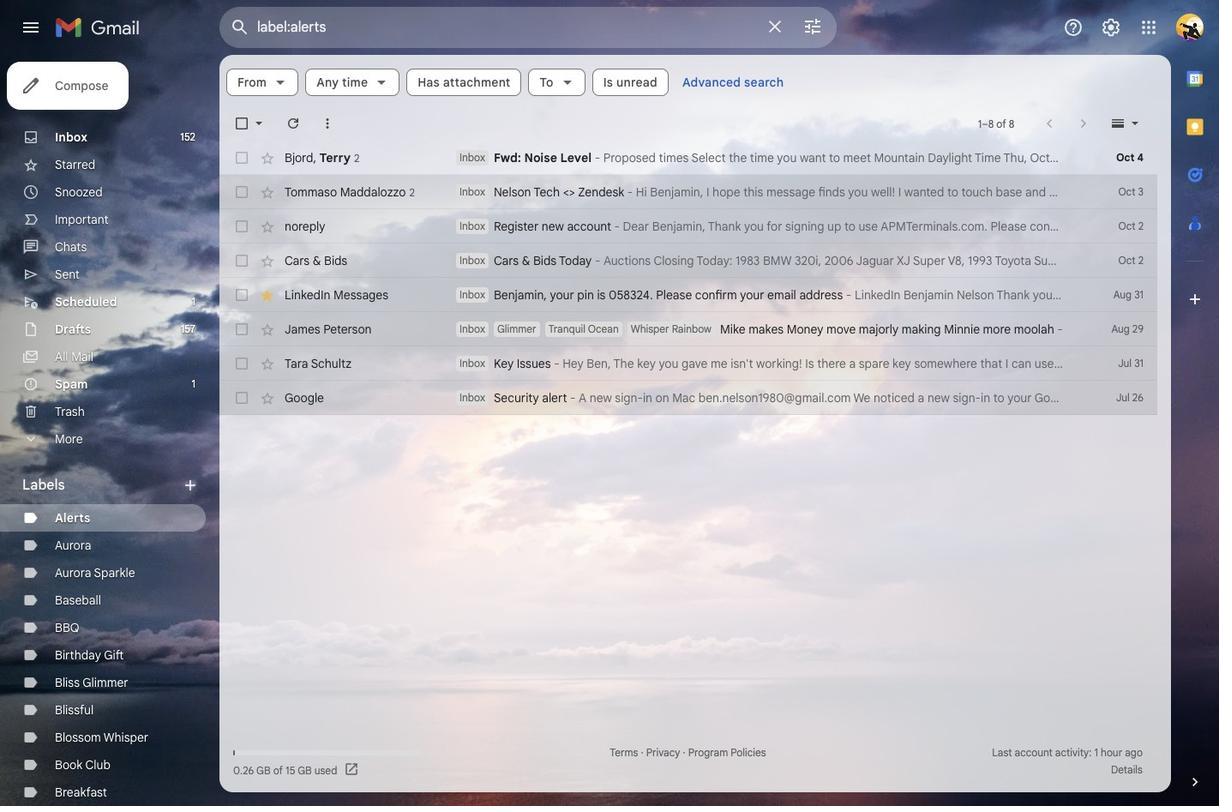 Task type: describe. For each thing, give the bounding box(es) containing it.
jul for jul 26
[[1117, 391, 1130, 404]]

a
[[850, 356, 856, 371]]

main menu image
[[21, 17, 41, 38]]

gave
[[682, 356, 708, 371]]

sent
[[55, 267, 80, 282]]

Search mail text field
[[257, 19, 755, 36]]

oct 2 for -
[[1119, 254, 1144, 267]]

inbox for fwd:
[[460, 151, 485, 164]]

mike
[[720, 322, 746, 337]]

proposed
[[604, 150, 656, 166]]

toggle split pane mode image
[[1110, 115, 1127, 132]]

meet
[[844, 150, 871, 166]]

nelson
[[494, 184, 531, 200]]

refresh image
[[285, 115, 302, 132]]

i
[[1006, 356, 1009, 371]]

bliss glimmer link
[[55, 675, 128, 691]]

requested
[[1123, 219, 1179, 234]]

all mail link
[[55, 349, 93, 365]]

book club
[[55, 757, 110, 773]]

inbox for cars
[[460, 254, 485, 267]]

there
[[818, 356, 847, 371]]

time inside row
[[750, 150, 774, 166]]

<>
[[563, 184, 576, 200]]

club
[[85, 757, 110, 773]]

dear
[[623, 219, 649, 234]]

jul for jul 31
[[1119, 357, 1132, 370]]

use
[[859, 219, 878, 234]]

152
[[180, 130, 196, 143]]

gift
[[104, 648, 124, 663]]

1 horizontal spatial that
[[1075, 219, 1097, 234]]

signing
[[786, 219, 825, 234]]

noreply
[[285, 219, 325, 234]]

more image
[[319, 115, 336, 132]]

to for want
[[830, 150, 841, 166]]

1 up 157
[[192, 295, 196, 308]]

support image
[[1064, 17, 1084, 38]]

inbox nelson tech <> zendesk -
[[460, 184, 636, 200]]

for
[[767, 219, 783, 234]]

oct for register new account
[[1119, 220, 1136, 232]]

more button
[[0, 425, 206, 453]]

october
[[1031, 150, 1076, 166]]

privacy
[[646, 746, 681, 759]]

moolah
[[1015, 322, 1055, 337]]

oct for cars & bids today
[[1119, 254, 1136, 267]]

1 vertical spatial confirm
[[696, 287, 737, 303]]

is unread button
[[592, 69, 669, 96]]

3
[[1139, 185, 1144, 198]]

inbox for nelson
[[460, 185, 485, 198]]

me
[[711, 356, 728, 371]]

2 inside tommaso maddalozzo 2
[[410, 186, 415, 199]]

1 key from the left
[[637, 356, 656, 371]]

thu,
[[1004, 150, 1028, 166]]

money
[[787, 322, 824, 337]]

issues
[[517, 356, 551, 371]]

hour
[[1101, 746, 1123, 759]]

1 inside last account activity: 1 hour ago details
[[1095, 746, 1099, 759]]

working!
[[757, 356, 803, 371]]

time inside dropdown button
[[342, 75, 368, 90]]

address
[[800, 287, 843, 303]]

move
[[827, 322, 856, 337]]

last account activity: 1 hour ago details
[[993, 746, 1143, 776]]

- left "hey"
[[554, 356, 560, 371]]

mail
[[71, 349, 93, 365]]

0 horizontal spatial that
[[981, 356, 1003, 371]]

inbox for key
[[460, 357, 485, 370]]

cars & bids
[[285, 253, 348, 268]]

main content containing from
[[220, 55, 1220, 793]]

0 vertical spatial –
[[982, 117, 989, 130]]

1 · from the left
[[641, 746, 644, 759]]

from button
[[226, 69, 299, 96]]

birthday gift
[[55, 648, 124, 663]]

pin
[[578, 287, 594, 303]]

account inside row
[[567, 219, 612, 234]]

blossom whisper
[[55, 730, 148, 745]]

you left gave
[[659, 356, 679, 371]]

sincerely,
[[1064, 356, 1116, 371]]

mike makes money move majorly making minnie more moolah -
[[720, 322, 1067, 337]]

bliss
[[55, 675, 80, 691]]

tommaso maddalozzo 2
[[285, 184, 415, 199]]

peterson
[[324, 322, 372, 337]]

1 vertical spatial please
[[656, 287, 692, 303]]

james peterson
[[285, 322, 372, 337]]

search mail image
[[225, 12, 256, 43]]

follow link to manage storage image
[[344, 762, 361, 779]]

used
[[315, 764, 337, 777]]

59am
[[1079, 150, 1109, 166]]

baseball link
[[55, 593, 101, 608]]

new
[[542, 219, 564, 234]]

google
[[285, 390, 324, 406]]

2 gb from the left
[[298, 764, 312, 777]]

row containing linkedin messages
[[220, 278, 1158, 312]]

can
[[1012, 356, 1032, 371]]

rainbow
[[672, 323, 712, 335]]

ago
[[1126, 746, 1143, 759]]

1 down 157
[[192, 377, 196, 390]]

bjord
[[285, 150, 313, 165]]

details
[[1112, 763, 1143, 776]]

sparkle
[[94, 565, 135, 581]]

spam link
[[55, 377, 88, 392]]

inbox link
[[55, 130, 87, 145]]

blossom whisper link
[[55, 730, 148, 745]]

program
[[689, 746, 729, 759]]

oct for nelson tech <> zendesk
[[1119, 185, 1136, 198]]

15
[[286, 764, 295, 777]]

1 up time
[[978, 117, 982, 130]]

2 cars from the left
[[494, 253, 519, 268]]

2 tara from the left
[[1118, 356, 1142, 371]]

aurora for aurora sparkle
[[55, 565, 91, 581]]

oct for fwd: noise level
[[1117, 151, 1135, 164]]

bird
[[1200, 150, 1220, 166]]

use?
[[1035, 356, 1061, 371]]

– inside row
[[1112, 150, 1120, 166]]

aug 31
[[1114, 288, 1144, 301]]

last
[[993, 746, 1013, 759]]

attachment
[[443, 75, 511, 90]]

trash
[[55, 404, 85, 419]]

glimmer inside labels navigation
[[83, 675, 128, 691]]

aurora for aurora link
[[55, 538, 91, 553]]

has attachment button
[[407, 69, 522, 96]]

search
[[745, 75, 784, 90]]

1 bids from the left
[[324, 253, 348, 268]]

starred
[[55, 157, 95, 172]]

linkedin messages
[[285, 287, 389, 303]]

tech
[[534, 184, 560, 200]]

labels
[[22, 477, 65, 494]]

,
[[313, 150, 317, 165]]

you left the for on the top right
[[745, 219, 764, 234]]

breakfast
[[55, 785, 107, 800]]

compose button
[[7, 62, 129, 110]]

1 the from the left
[[729, 150, 747, 166]]

from
[[238, 75, 267, 90]]

advanced search options image
[[796, 9, 830, 44]]

maddalozzo
[[340, 184, 406, 199]]

- right "alert"
[[570, 390, 576, 406]]

glimmer inside row
[[497, 323, 537, 335]]

labels heading
[[22, 477, 182, 494]]

inbox inside labels navigation
[[55, 130, 87, 145]]

1 your from the left
[[550, 287, 575, 303]]

29
[[1133, 323, 1144, 335]]

footer inside main content
[[220, 745, 1158, 779]]

clear search image
[[758, 9, 793, 44]]

0 vertical spatial of
[[997, 117, 1007, 130]]



Task type: locate. For each thing, give the bounding box(es) containing it.
1 horizontal spatial glimmer
[[497, 323, 537, 335]]

1 aurora from the top
[[55, 538, 91, 553]]

1 horizontal spatial cars
[[494, 253, 519, 268]]

the left the bird
[[1178, 150, 1197, 166]]

inbox inside inbox key issues - hey ben, the key you gave me isn't working! is there a spare key somewhere that i can use? sincerely, tara
[[460, 357, 485, 370]]

2 aurora from the top
[[55, 565, 91, 581]]

0 horizontal spatial tara
[[285, 356, 308, 371]]

key right spare
[[893, 356, 912, 371]]

row up gave
[[220, 312, 1158, 347]]

· right terms
[[641, 746, 644, 759]]

1 horizontal spatial bids
[[533, 253, 557, 268]]

–
[[982, 117, 989, 130], [1112, 150, 1120, 166]]

1 vertical spatial account
[[1015, 746, 1053, 759]]

0 vertical spatial confirm
[[1030, 219, 1072, 234]]

gb right 0.26
[[257, 764, 271, 777]]

1 vertical spatial whisper
[[104, 730, 148, 745]]

0 horizontal spatial ·
[[641, 746, 644, 759]]

please down "thu,"
[[991, 219, 1027, 234]]

book
[[55, 757, 83, 773]]

alert
[[542, 390, 567, 406]]

tara schultz
[[285, 356, 352, 371]]

please up whisper rainbow
[[656, 287, 692, 303]]

of left 15
[[273, 764, 283, 777]]

your left pin
[[550, 287, 575, 303]]

aug left 29
[[1112, 323, 1130, 335]]

sent link
[[55, 267, 80, 282]]

oct 2
[[1119, 220, 1144, 232], [1119, 254, 1144, 267]]

benjamin, down the inbox cars & bids today -
[[494, 287, 547, 303]]

8 row from the top
[[220, 381, 1158, 415]]

1 horizontal spatial to
[[845, 219, 856, 234]]

footer
[[220, 745, 1158, 779]]

row containing google
[[220, 381, 1158, 415]]

program policies link
[[689, 746, 766, 759]]

8 up "thu,"
[[1009, 117, 1015, 130]]

row up thank
[[220, 141, 1220, 175]]

1 horizontal spatial whisper
[[631, 323, 670, 335]]

1 – 8 of 8
[[978, 117, 1015, 130]]

noise
[[525, 150, 557, 166]]

31 for isn't
[[1135, 357, 1144, 370]]

aurora sparkle
[[55, 565, 135, 581]]

aurora down aurora link
[[55, 565, 91, 581]]

– up time
[[982, 117, 989, 130]]

aug
[[1114, 288, 1132, 301], [1112, 323, 1130, 335]]

glimmer down gift
[[83, 675, 128, 691]]

- right the "today"
[[595, 253, 601, 268]]

jul down aug 29
[[1119, 357, 1132, 370]]

account inside last account activity: 1 hour ago details
[[1015, 746, 1053, 759]]

2 the from the left
[[1178, 150, 1197, 166]]

5 row from the top
[[220, 278, 1158, 312]]

of up time
[[997, 117, 1007, 130]]

0 horizontal spatial bids
[[324, 253, 348, 268]]

1 8 from the left
[[989, 117, 994, 130]]

1 vertical spatial benjamin,
[[494, 287, 547, 303]]

bliss glimmer
[[55, 675, 128, 691]]

1 horizontal spatial gb
[[298, 764, 312, 777]]

0 vertical spatial glimmer
[[497, 323, 537, 335]]

– right 59am
[[1112, 150, 1120, 166]]

0 horizontal spatial to
[[830, 150, 841, 166]]

whisper inside labels navigation
[[104, 730, 148, 745]]

0 horizontal spatial account
[[567, 219, 612, 234]]

0 horizontal spatial cars
[[285, 253, 310, 268]]

inbox for register
[[460, 220, 485, 232]]

1 vertical spatial aug
[[1112, 323, 1130, 335]]

the right select
[[729, 150, 747, 166]]

the
[[614, 356, 634, 371]]

time
[[975, 150, 1002, 166]]

1 vertical spatial –
[[1112, 150, 1120, 166]]

tab list
[[1172, 55, 1220, 745]]

1 vertical spatial glimmer
[[83, 675, 128, 691]]

time right any
[[342, 75, 368, 90]]

- right moolah
[[1058, 322, 1064, 337]]

you left want
[[777, 150, 797, 166]]

inbox for benjamin,
[[460, 288, 485, 301]]

0 horizontal spatial benjamin,
[[494, 287, 547, 303]]

1 tara from the left
[[285, 356, 308, 371]]

0 vertical spatial to
[[830, 150, 841, 166]]

main content
[[220, 55, 1220, 793]]

to for up
[[845, 219, 856, 234]]

1 31 from the top
[[1135, 288, 1144, 301]]

- right zendesk
[[628, 184, 633, 200]]

1 cars from the left
[[285, 253, 310, 268]]

policies
[[731, 746, 766, 759]]

aug 29
[[1112, 323, 1144, 335]]

0 vertical spatial time
[[342, 75, 368, 90]]

1 horizontal spatial &
[[522, 253, 530, 268]]

is unread
[[604, 75, 658, 90]]

making
[[902, 322, 941, 337]]

account right new
[[567, 219, 612, 234]]

to right want
[[830, 150, 841, 166]]

4
[[1138, 151, 1144, 164]]

inbox benjamin, your pin is 058324. please confirm your email address -
[[460, 287, 855, 303]]

- right the level
[[595, 150, 601, 166]]

scheduled
[[55, 294, 117, 310]]

thank
[[708, 219, 742, 234]]

ben,
[[587, 356, 611, 371]]

row containing bjord
[[220, 141, 1220, 175]]

row down select
[[220, 209, 1220, 244]]

bids left the "today"
[[533, 253, 557, 268]]

2 key from the left
[[893, 356, 912, 371]]

whisper up club
[[104, 730, 148, 745]]

inbox for security
[[460, 391, 485, 404]]

2 right the maddalozzo
[[410, 186, 415, 199]]

birthday gift link
[[55, 648, 124, 663]]

0.26 gb of 15 gb used
[[233, 764, 337, 777]]

acco
[[1198, 219, 1220, 234]]

1 horizontal spatial –
[[1112, 150, 1120, 166]]

of
[[997, 117, 1007, 130], [273, 764, 283, 777]]

aurora
[[55, 538, 91, 553], [55, 565, 91, 581]]

1 vertical spatial oct 2
[[1119, 254, 1144, 267]]

advanced search
[[683, 75, 784, 90]]

3 row from the top
[[220, 209, 1220, 244]]

that left requested
[[1075, 219, 1097, 234]]

8 up time
[[989, 117, 994, 130]]

1 horizontal spatial key
[[893, 356, 912, 371]]

1 horizontal spatial benjamin,
[[653, 219, 706, 234]]

1 horizontal spatial of
[[997, 117, 1007, 130]]

oct left 3 at the right
[[1119, 185, 1136, 198]]

today
[[559, 253, 592, 268]]

oct 2 for dear
[[1119, 220, 1144, 232]]

oct
[[1117, 151, 1135, 164], [1119, 185, 1136, 198], [1119, 220, 1136, 232], [1119, 254, 1136, 267]]

1 vertical spatial 31
[[1135, 357, 1144, 370]]

whisper rainbow
[[631, 323, 712, 335]]

0 vertical spatial please
[[991, 219, 1027, 234]]

1 & from the left
[[313, 253, 321, 268]]

2 oct 2 from the top
[[1119, 254, 1144, 267]]

1 horizontal spatial 8
[[1009, 117, 1015, 130]]

is
[[604, 75, 613, 90], [806, 356, 814, 371]]

- left dear
[[615, 219, 620, 234]]

inbox inside inbox fwd: noise level - proposed times select the time you want to meet mountain daylight time thu, october 59am – 11amlark, the bird
[[460, 151, 485, 164]]

row containing tommaso maddalozzo
[[220, 175, 1158, 209]]

email
[[768, 287, 797, 303]]

oct 2 up aug 31
[[1119, 254, 1144, 267]]

alerts
[[55, 510, 90, 526]]

2 · from the left
[[683, 746, 686, 759]]

31 up 29
[[1135, 288, 1144, 301]]

2 your from the left
[[740, 287, 765, 303]]

any time
[[317, 75, 368, 90]]

1 vertical spatial jul
[[1117, 391, 1130, 404]]

labels navigation
[[0, 55, 220, 806]]

to right up
[[845, 219, 856, 234]]

0 horizontal spatial is
[[604, 75, 613, 90]]

0 vertical spatial account
[[567, 219, 612, 234]]

& up linkedin
[[313, 253, 321, 268]]

None checkbox
[[233, 149, 250, 166], [233, 252, 250, 269], [233, 286, 250, 304], [233, 355, 250, 372], [233, 389, 250, 407], [233, 149, 250, 166], [233, 252, 250, 269], [233, 286, 250, 304], [233, 355, 250, 372], [233, 389, 250, 407]]

you down oct 3
[[1100, 219, 1120, 234]]

31 for -
[[1135, 288, 1144, 301]]

0 vertical spatial benjamin,
[[653, 219, 706, 234]]

book club link
[[55, 757, 110, 773]]

1 vertical spatial to
[[845, 219, 856, 234]]

0 vertical spatial jul
[[1119, 357, 1132, 370]]

to button
[[529, 69, 586, 96]]

2 8 from the left
[[1009, 117, 1015, 130]]

jul 31
[[1119, 357, 1144, 370]]

0 vertical spatial aurora
[[55, 538, 91, 553]]

0 horizontal spatial whisper
[[104, 730, 148, 745]]

1 left hour
[[1095, 746, 1099, 759]]

footer containing terms
[[220, 745, 1158, 779]]

0 horizontal spatial gb
[[257, 764, 271, 777]]

0 horizontal spatial 8
[[989, 117, 994, 130]]

benjamin, right dear
[[653, 219, 706, 234]]

2 right terry
[[354, 151, 360, 164]]

1 horizontal spatial tara
[[1118, 356, 1142, 371]]

jul left 26
[[1117, 391, 1130, 404]]

1 horizontal spatial the
[[1178, 150, 1197, 166]]

0 vertical spatial aug
[[1114, 288, 1132, 301]]

0 horizontal spatial please
[[656, 287, 692, 303]]

1 vertical spatial aurora
[[55, 565, 91, 581]]

somewhere
[[915, 356, 978, 371]]

row
[[220, 141, 1220, 175], [220, 175, 1158, 209], [220, 209, 1220, 244], [220, 244, 1158, 278], [220, 278, 1158, 312], [220, 312, 1158, 347], [220, 347, 1158, 381], [220, 381, 1158, 415]]

0 horizontal spatial your
[[550, 287, 575, 303]]

time
[[342, 75, 368, 90], [750, 150, 774, 166]]

register
[[494, 219, 539, 234]]

important
[[55, 212, 108, 227]]

31 up 26
[[1135, 357, 1144, 370]]

1 row from the top
[[220, 141, 1220, 175]]

settings image
[[1101, 17, 1122, 38]]

jul
[[1119, 357, 1132, 370], [1117, 391, 1130, 404]]

whisper down inbox benjamin, your pin is 058324. please confirm your email address -
[[631, 323, 670, 335]]

oct 2 down oct 3
[[1119, 220, 1144, 232]]

oct 3
[[1119, 185, 1144, 198]]

row up rainbow
[[220, 278, 1158, 312]]

0 horizontal spatial glimmer
[[83, 675, 128, 691]]

key
[[494, 356, 514, 371]]

benjamin,
[[653, 219, 706, 234], [494, 287, 547, 303]]

more
[[55, 431, 83, 447]]

inbox inside inbox nelson tech <> zendesk -
[[460, 185, 485, 198]]

gb
[[257, 764, 271, 777], [298, 764, 312, 777]]

aurora sparkle link
[[55, 565, 135, 581]]

aug up aug 29
[[1114, 288, 1132, 301]]

inbox inside inbox security alert -
[[460, 391, 485, 404]]

1 horizontal spatial your
[[740, 287, 765, 303]]

1 horizontal spatial ·
[[683, 746, 686, 759]]

oct left "4"
[[1117, 151, 1135, 164]]

has
[[418, 75, 440, 90]]

· right privacy "link"
[[683, 746, 686, 759]]

1 horizontal spatial is
[[806, 356, 814, 371]]

- right address
[[847, 287, 852, 303]]

cars down register
[[494, 253, 519, 268]]

spare
[[859, 356, 890, 371]]

activity:
[[1056, 746, 1092, 759]]

tara left schultz
[[285, 356, 308, 371]]

any time button
[[306, 69, 400, 96]]

bids up "linkedin messages"
[[324, 253, 348, 268]]

1 horizontal spatial time
[[750, 150, 774, 166]]

1 vertical spatial that
[[981, 356, 1003, 371]]

up
[[828, 219, 842, 234]]

157
[[181, 323, 196, 335]]

confirm down october
[[1030, 219, 1072, 234]]

is left there
[[806, 356, 814, 371]]

chats
[[55, 239, 87, 255]]

is
[[597, 287, 606, 303]]

None checkbox
[[233, 115, 250, 132], [233, 184, 250, 201], [233, 218, 250, 235], [233, 321, 250, 338], [233, 115, 250, 132], [233, 184, 250, 201], [233, 218, 250, 235], [233, 321, 250, 338]]

0 horizontal spatial of
[[273, 764, 283, 777]]

0 vertical spatial that
[[1075, 219, 1097, 234]]

0 horizontal spatial key
[[637, 356, 656, 371]]

2 row from the top
[[220, 175, 1158, 209]]

gb right 15
[[298, 764, 312, 777]]

tranquil
[[549, 323, 586, 335]]

2 down 3 at the right
[[1139, 220, 1144, 232]]

tara up the jul 26
[[1118, 356, 1142, 371]]

time left want
[[750, 150, 774, 166]]

row containing tara schultz
[[220, 347, 1158, 381]]

058324.
[[609, 287, 653, 303]]

6 row from the top
[[220, 312, 1158, 347]]

privacy link
[[646, 746, 681, 759]]

is inside button
[[604, 75, 613, 90]]

2 inside bjord , terry 2
[[354, 151, 360, 164]]

1 oct 2 from the top
[[1119, 220, 1144, 232]]

1 vertical spatial time
[[750, 150, 774, 166]]

1 gb from the left
[[257, 764, 271, 777]]

inbox inside inbox register new account - dear benjamin, thank you for signing up to use apmterminals.com. please confirm that you requested an acco
[[460, 220, 485, 232]]

row containing cars & bids
[[220, 244, 1158, 278]]

oct up aug 31
[[1119, 254, 1136, 267]]

terry
[[320, 150, 351, 165]]

gmail image
[[55, 10, 148, 45]]

oct down oct 3
[[1119, 220, 1136, 232]]

1 vertical spatial of
[[273, 764, 283, 777]]

is inside row
[[806, 356, 814, 371]]

0 horizontal spatial –
[[982, 117, 989, 130]]

0 horizontal spatial the
[[729, 150, 747, 166]]

majorly
[[859, 322, 899, 337]]

2 down requested
[[1139, 254, 1144, 267]]

0 vertical spatial is
[[604, 75, 613, 90]]

0 vertical spatial 31
[[1135, 288, 1144, 301]]

minnie
[[945, 322, 980, 337]]

aug for inbox benjamin, your pin is 058324. please confirm your email address -
[[1114, 288, 1132, 301]]

linkedin
[[285, 287, 331, 303]]

row down times
[[220, 175, 1158, 209]]

aurora down alerts link
[[55, 538, 91, 553]]

confirm up the mike
[[696, 287, 737, 303]]

your left email
[[740, 287, 765, 303]]

row up inbox benjamin, your pin is 058324. please confirm your email address -
[[220, 244, 1158, 278]]

key right the
[[637, 356, 656, 371]]

0 vertical spatial oct 2
[[1119, 220, 1144, 232]]

2 & from the left
[[522, 253, 530, 268]]

birthday
[[55, 648, 101, 663]]

2 31 from the top
[[1135, 357, 1144, 370]]

& down register
[[522, 253, 530, 268]]

cars
[[285, 253, 310, 268], [494, 253, 519, 268]]

inbox inside the inbox cars & bids today -
[[460, 254, 485, 267]]

inbox key issues - hey ben, the key you gave me isn't working! is there a spare key somewhere that i can use? sincerely, tara
[[460, 356, 1142, 371]]

row down gave
[[220, 381, 1158, 415]]

2 bids from the left
[[533, 253, 557, 268]]

None search field
[[220, 7, 837, 48]]

account right last
[[1015, 746, 1053, 759]]

inbox security alert -
[[460, 390, 579, 406]]

that left i
[[981, 356, 1003, 371]]

row containing james peterson
[[220, 312, 1158, 347]]

bids
[[324, 253, 348, 268], [533, 253, 557, 268]]

whisper inside main content
[[631, 323, 670, 335]]

0 horizontal spatial confirm
[[696, 287, 737, 303]]

1 horizontal spatial account
[[1015, 746, 1053, 759]]

any
[[317, 75, 339, 90]]

glimmer up key
[[497, 323, 537, 335]]

james
[[285, 322, 321, 337]]

1 vertical spatial is
[[806, 356, 814, 371]]

0 horizontal spatial &
[[313, 253, 321, 268]]

4 row from the top
[[220, 244, 1158, 278]]

aug for mike makes money move majorly making minnie more moolah -
[[1112, 323, 1130, 335]]

1 horizontal spatial please
[[991, 219, 1027, 234]]

7 row from the top
[[220, 347, 1158, 381]]

drafts
[[55, 322, 91, 337]]

all mail
[[55, 349, 93, 365]]

row down rainbow
[[220, 347, 1158, 381]]

row containing noreply
[[220, 209, 1220, 244]]

inbox inside inbox benjamin, your pin is 058324. please confirm your email address -
[[460, 288, 485, 301]]

cars down noreply in the top of the page
[[285, 253, 310, 268]]

1 horizontal spatial confirm
[[1030, 219, 1072, 234]]

bbq
[[55, 620, 79, 636]]

ocean
[[588, 323, 619, 335]]

0 horizontal spatial time
[[342, 75, 368, 90]]

is left unread
[[604, 75, 613, 90]]

0 vertical spatial whisper
[[631, 323, 670, 335]]

the
[[729, 150, 747, 166], [1178, 150, 1197, 166]]



Task type: vqa. For each thing, say whether or not it's contained in the screenshot.
case?
no



